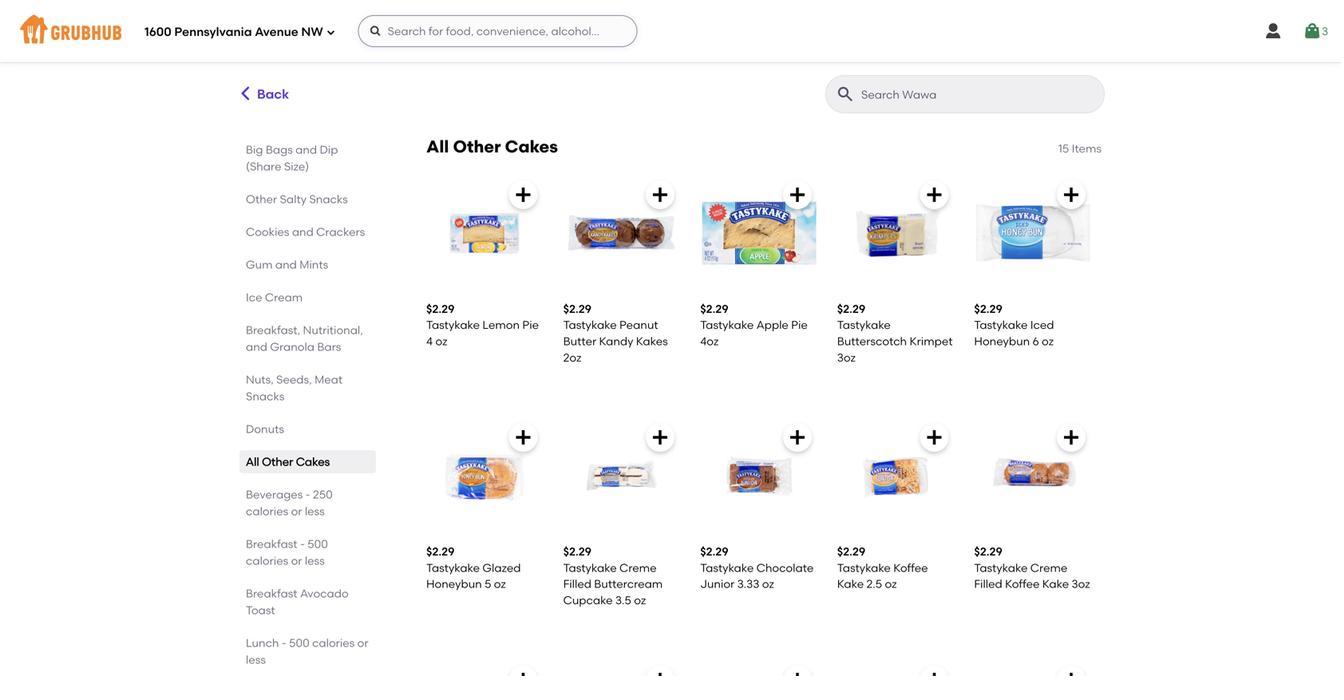 Task type: locate. For each thing, give the bounding box(es) containing it.
$2.29 inside $2.29 tastykake apple pie 4oz
[[700, 302, 729, 316]]

honeybun for $2.29 tastykake iced honeybun 6 oz
[[974, 335, 1030, 348]]

500 down the "beverages - 250 calories or less" tab
[[308, 537, 328, 551]]

cakes
[[505, 137, 558, 157], [296, 455, 330, 469]]

and up size)
[[296, 143, 317, 156]]

breakfast avocado toast tab
[[246, 585, 370, 619]]

250
[[313, 488, 333, 501]]

tastykake inside '$2.29 tastykake koffee kake 2.5 oz'
[[837, 561, 891, 575]]

big bags and dip (share size) tab
[[246, 141, 370, 175]]

meat
[[315, 373, 343, 386]]

granola
[[270, 340, 315, 354]]

svg image
[[1264, 22, 1283, 41], [1303, 22, 1322, 41], [369, 25, 382, 38], [514, 185, 533, 204], [651, 185, 670, 204], [1062, 185, 1081, 204], [651, 428, 670, 447], [788, 428, 807, 447], [925, 428, 944, 447], [651, 671, 670, 676], [1062, 671, 1081, 676]]

0 horizontal spatial all
[[246, 455, 259, 469]]

main navigation navigation
[[0, 0, 1341, 62]]

0 vertical spatial -
[[306, 488, 310, 501]]

big bags and dip (share size)
[[246, 143, 338, 173]]

donuts tab
[[246, 421, 370, 438]]

beverages
[[246, 488, 303, 501]]

big
[[246, 143, 263, 156]]

snacks
[[309, 192, 348, 206], [246, 390, 284, 403]]

calories
[[246, 505, 288, 518], [246, 554, 288, 568], [312, 636, 355, 650]]

1 vertical spatial other
[[246, 192, 277, 206]]

or inside beverages - 250 calories or less
[[291, 505, 302, 518]]

3oz inside $2.29 tastykake creme filled koffee kake 3oz
[[1072, 577, 1090, 591]]

3
[[1322, 24, 1329, 38]]

and inside big bags and dip (share size)
[[296, 143, 317, 156]]

0 vertical spatial less
[[305, 505, 325, 518]]

all
[[426, 137, 449, 157], [246, 455, 259, 469]]

$2.29 inside '$2.29 tastykake lemon pie 4 oz'
[[426, 302, 455, 316]]

1 kake from the left
[[837, 577, 864, 591]]

1 horizontal spatial -
[[300, 537, 305, 551]]

oz right 4
[[435, 335, 448, 348]]

1 filled from the left
[[563, 577, 592, 591]]

items
[[1072, 142, 1102, 155]]

0 horizontal spatial koffee
[[894, 561, 928, 575]]

other salty snacks tab
[[246, 191, 370, 208]]

or
[[291, 505, 302, 518], [291, 554, 302, 568], [357, 636, 369, 650]]

- inside breakfast - 500 calories or less
[[300, 537, 305, 551]]

oz for 6
[[1042, 335, 1054, 348]]

1 horizontal spatial 3oz
[[1072, 577, 1090, 591]]

1 horizontal spatial kake
[[1043, 577, 1069, 591]]

$2.29 inside $2.29 tastykake chocolate junior 3.33 oz
[[700, 545, 729, 559]]

all other cakes
[[426, 137, 558, 157], [246, 455, 330, 469]]

tastykake
[[426, 318, 480, 332], [563, 318, 617, 332], [700, 318, 754, 332], [837, 318, 891, 332], [974, 318, 1028, 332], [426, 561, 480, 575], [563, 561, 617, 575], [700, 561, 754, 575], [837, 561, 891, 575], [974, 561, 1028, 575]]

oz for 2.5
[[885, 577, 897, 591]]

1 vertical spatial snacks
[[246, 390, 284, 403]]

lunch - 500 calories or less
[[246, 636, 369, 667]]

2 vertical spatial other
[[262, 455, 293, 469]]

$2.29 tastykake koffee kake 2.5 oz
[[837, 545, 928, 591]]

0 horizontal spatial creme
[[620, 561, 657, 575]]

pie inside '$2.29 tastykake lemon pie 4 oz'
[[522, 318, 539, 332]]

1 horizontal spatial koffee
[[1005, 577, 1040, 591]]

$2.29 tastykake creme filled buttercream cupcake 3.5 oz
[[563, 545, 663, 607]]

other salty snacks
[[246, 192, 348, 206]]

0 vertical spatial 500
[[308, 537, 328, 551]]

cookies and crackers tab
[[246, 224, 370, 240]]

1 horizontal spatial honeybun
[[974, 335, 1030, 348]]

tastykake inside $2.29 tastykake glazed honeybun 5 oz
[[426, 561, 480, 575]]

$2.29 inside $2.29 tastykake creme filled koffee kake 3oz
[[974, 545, 1003, 559]]

and down breakfast,
[[246, 340, 267, 354]]

0 vertical spatial cakes
[[505, 137, 558, 157]]

tastykake inside $2.29 tastykake creme filled buttercream cupcake 3.5 oz
[[563, 561, 617, 575]]

$2.29 inside $2.29 tastykake peanut butter kandy kakes 2oz
[[563, 302, 592, 316]]

2 vertical spatial calories
[[312, 636, 355, 650]]

or inside breakfast - 500 calories or less
[[291, 554, 302, 568]]

filled
[[563, 577, 592, 591], [974, 577, 1003, 591]]

2.5
[[867, 577, 882, 591]]

tastykake koffee kake 2.5 oz image
[[837, 417, 955, 535]]

- down the "beverages - 250 calories or less" tab
[[300, 537, 305, 551]]

honeybun for $2.29 tastykake glazed honeybun 5 oz
[[426, 577, 482, 591]]

and inside breakfast, nutritional, and granola bars
[[246, 340, 267, 354]]

svg image
[[326, 28, 336, 37], [788, 185, 807, 204], [925, 185, 944, 204], [514, 428, 533, 447], [1062, 428, 1081, 447], [514, 671, 533, 676], [788, 671, 807, 676], [925, 671, 944, 676]]

tastykake inside $2.29 tastykake peanut butter kandy kakes 2oz
[[563, 318, 617, 332]]

bags
[[266, 143, 293, 156]]

nuts, seeds, meat snacks
[[246, 373, 343, 403]]

junior
[[700, 577, 735, 591]]

pie for tastykake apple pie 4oz
[[791, 318, 808, 332]]

1 breakfast from the top
[[246, 537, 297, 551]]

less down the 250
[[305, 505, 325, 518]]

15 items
[[1059, 142, 1102, 155]]

tastykake creme filled buttercream cupcake 3.5 oz image
[[563, 417, 681, 535]]

gum and mints
[[246, 258, 328, 271]]

0 vertical spatial honeybun
[[974, 335, 1030, 348]]

0 vertical spatial koffee
[[894, 561, 928, 575]]

1 creme from the left
[[620, 561, 657, 575]]

3oz
[[837, 351, 856, 364], [1072, 577, 1090, 591]]

less up avocado
[[305, 554, 325, 568]]

$2.29 inside $2.29 tastykake glazed honeybun 5 oz
[[426, 545, 455, 559]]

tastykake creme filled koffee kake 3oz image
[[974, 417, 1092, 535]]

calories inside lunch - 500 calories or less
[[312, 636, 355, 650]]

2 breakfast from the top
[[246, 587, 297, 600]]

kake inside '$2.29 tastykake koffee kake 2.5 oz'
[[837, 577, 864, 591]]

or down beverages
[[291, 505, 302, 518]]

other
[[453, 137, 501, 157], [246, 192, 277, 206], [262, 455, 293, 469]]

0 horizontal spatial all other cakes
[[246, 455, 330, 469]]

bon appetit chse & berry danish 5 oz image
[[563, 660, 681, 676]]

svg image for tastykake creme filled koffee kake 3oz image on the right bottom of the page
[[1062, 428, 1081, 447]]

1 vertical spatial less
[[305, 554, 325, 568]]

pie right lemon
[[522, 318, 539, 332]]

0 horizontal spatial 3oz
[[837, 351, 856, 364]]

cakes inside tab
[[296, 455, 330, 469]]

0 horizontal spatial pie
[[522, 318, 539, 332]]

snacks down nuts,
[[246, 390, 284, 403]]

0 vertical spatial 3oz
[[837, 351, 856, 364]]

3 button
[[1303, 17, 1329, 46]]

breakfast
[[246, 537, 297, 551], [246, 587, 297, 600]]

koffee inside $2.29 tastykake creme filled koffee kake 3oz
[[1005, 577, 1040, 591]]

oz right the 5 at the bottom
[[494, 577, 506, 591]]

tastykake for 5
[[426, 561, 480, 575]]

tastykake inside '$2.29 tastykake lemon pie 4 oz'
[[426, 318, 480, 332]]

less down lunch
[[246, 653, 266, 667]]

nutritional,
[[303, 323, 363, 337]]

less for beverages - 250 calories or less
[[305, 505, 325, 518]]

or for beverages - 250 calories or less
[[291, 505, 302, 518]]

0 vertical spatial all other cakes
[[426, 137, 558, 157]]

500
[[308, 537, 328, 551], [289, 636, 310, 650]]

500 right lunch
[[289, 636, 310, 650]]

2 creme from the left
[[1031, 561, 1068, 575]]

or down breakfast avocado toast tab
[[357, 636, 369, 650]]

honeybun left the 5 at the bottom
[[426, 577, 482, 591]]

2 horizontal spatial -
[[306, 488, 310, 501]]

2 vertical spatial or
[[357, 636, 369, 650]]

less inside lunch - 500 calories or less
[[246, 653, 266, 667]]

1 vertical spatial calories
[[246, 554, 288, 568]]

breakfast, nutritional, and granola bars tab
[[246, 322, 370, 355]]

tastykake glazed honeybun 5 oz image
[[426, 417, 544, 535]]

tastykake butterscotch krimpet 3oz image
[[837, 174, 955, 292]]

-
[[306, 488, 310, 501], [300, 537, 305, 551], [282, 636, 286, 650]]

oz inside $2.29 tastykake glazed honeybun 5 oz
[[494, 577, 506, 591]]

or up breakfast avocado toast
[[291, 554, 302, 568]]

0 horizontal spatial snacks
[[246, 390, 284, 403]]

creme inside $2.29 tastykake creme filled buttercream cupcake 3.5 oz
[[620, 561, 657, 575]]

3.33
[[737, 577, 760, 591]]

1 pie from the left
[[522, 318, 539, 332]]

oz right the 6
[[1042, 335, 1054, 348]]

0 horizontal spatial kake
[[837, 577, 864, 591]]

iced
[[1031, 318, 1054, 332]]

tastykake inside $2.29 tastykake butterscotch krimpet 3oz
[[837, 318, 891, 332]]

$2.29 inside $2.29 tastykake iced honeybun 6 oz
[[974, 302, 1003, 316]]

0 vertical spatial or
[[291, 505, 302, 518]]

filled inside $2.29 tastykake creme filled koffee kake 3oz
[[974, 577, 1003, 591]]

breakfast down beverages - 250 calories or less
[[246, 537, 297, 551]]

breakfast inside breakfast - 500 calories or less
[[246, 537, 297, 551]]

or inside lunch - 500 calories or less
[[357, 636, 369, 650]]

1 horizontal spatial pie
[[791, 318, 808, 332]]

$2.29 inside $2.29 tastykake butterscotch krimpet 3oz
[[837, 302, 866, 316]]

and
[[296, 143, 317, 156], [292, 225, 314, 239], [275, 258, 297, 271], [246, 340, 267, 354]]

2 vertical spatial -
[[282, 636, 286, 650]]

3oz inside $2.29 tastykake butterscotch krimpet 3oz
[[837, 351, 856, 364]]

tastykake inside $2.29 tastykake chocolate junior 3.33 oz
[[700, 561, 754, 575]]

honeybun
[[974, 335, 1030, 348], [426, 577, 482, 591]]

and up gum and mints tab
[[292, 225, 314, 239]]

snacks up crackers
[[309, 192, 348, 206]]

0 horizontal spatial cakes
[[296, 455, 330, 469]]

tastykake for koffee
[[974, 561, 1028, 575]]

0 horizontal spatial -
[[282, 636, 286, 650]]

creme for koffee
[[1031, 561, 1068, 575]]

1 vertical spatial cakes
[[296, 455, 330, 469]]

calories inside breakfast - 500 calories or less
[[246, 554, 288, 568]]

ice cream
[[246, 291, 303, 304]]

calories down breakfast avocado toast tab
[[312, 636, 355, 650]]

pennsylvania
[[174, 25, 252, 39]]

less inside breakfast - 500 calories or less
[[305, 554, 325, 568]]

tastykake inside $2.29 tastykake apple pie 4oz
[[700, 318, 754, 332]]

- inside lunch - 500 calories or less
[[282, 636, 286, 650]]

2oz
[[563, 351, 582, 364]]

cookies
[[246, 225, 289, 239]]

$2.29 inside $2.29 tastykake creme filled buttercream cupcake 3.5 oz
[[563, 545, 592, 559]]

1 vertical spatial all
[[246, 455, 259, 469]]

1 vertical spatial breakfast
[[246, 587, 297, 600]]

kake
[[837, 577, 864, 591], [1043, 577, 1069, 591]]

less
[[305, 505, 325, 518], [305, 554, 325, 568], [246, 653, 266, 667]]

$2.29 for $2.29 tastykake lemon pie 4 oz
[[426, 302, 455, 316]]

$2.29 tastykake lemon pie 4 oz
[[426, 302, 539, 348]]

beverages - 250 calories or less tab
[[246, 486, 370, 520]]

$2.29 for $2.29 tastykake creme filled koffee kake 3oz
[[974, 545, 1003, 559]]

- right lunch
[[282, 636, 286, 650]]

pie for tastykake lemon pie 4 oz
[[522, 318, 539, 332]]

breakfast inside breakfast avocado toast
[[246, 587, 297, 600]]

svg image for tastykake glazed honeybun 5 oz image
[[514, 428, 533, 447]]

breakfast for breakfast - 500 calories or less
[[246, 537, 297, 551]]

avenue
[[255, 25, 298, 39]]

1 horizontal spatial creme
[[1031, 561, 1068, 575]]

1 vertical spatial or
[[291, 554, 302, 568]]

oz right 3.33
[[762, 577, 774, 591]]

1 vertical spatial -
[[300, 537, 305, 551]]

1 vertical spatial 3oz
[[1072, 577, 1090, 591]]

tastykake inside $2.29 tastykake iced honeybun 6 oz
[[974, 318, 1028, 332]]

apple
[[757, 318, 789, 332]]

svg image for bon appetit semita 5oz image
[[925, 671, 944, 676]]

pie right apple on the right top
[[791, 318, 808, 332]]

peanut
[[620, 318, 658, 332]]

koffee
[[894, 561, 928, 575], [1005, 577, 1040, 591]]

breakfast up toast
[[246, 587, 297, 600]]

2 vertical spatial less
[[246, 653, 266, 667]]

oz inside $2.29 tastykake chocolate junior 3.33 oz
[[762, 577, 774, 591]]

oz
[[435, 335, 448, 348], [1042, 335, 1054, 348], [494, 577, 506, 591], [762, 577, 774, 591], [885, 577, 897, 591], [634, 594, 646, 607]]

back button
[[236, 75, 290, 113]]

less inside beverages - 250 calories or less
[[305, 505, 325, 518]]

$2.29 tastykake iced honeybun 6 oz
[[974, 302, 1054, 348]]

0 vertical spatial breakfast
[[246, 537, 297, 551]]

gum
[[246, 258, 273, 271]]

snacks inside "nuts, seeds, meat snacks"
[[246, 390, 284, 403]]

filled inside $2.29 tastykake creme filled buttercream cupcake 3.5 oz
[[563, 577, 592, 591]]

calories down beverages
[[246, 505, 288, 518]]

svg image for tastykake creme filled buttercream cupcake 3.5 oz image
[[651, 428, 670, 447]]

calories up toast
[[246, 554, 288, 568]]

breakfast - 500 calories or less
[[246, 537, 328, 568]]

1 vertical spatial honeybun
[[426, 577, 482, 591]]

tastykake peanut butter kandy kakes 2oz image
[[563, 174, 681, 292]]

honeybun inside $2.29 tastykake glazed honeybun 5 oz
[[426, 577, 482, 591]]

500 inside breakfast - 500 calories or less
[[308, 537, 328, 551]]

0 vertical spatial other
[[453, 137, 501, 157]]

1 horizontal spatial filled
[[974, 577, 1003, 591]]

breakfast for breakfast avocado toast
[[246, 587, 297, 600]]

2 pie from the left
[[791, 318, 808, 332]]

1 vertical spatial all other cakes
[[246, 455, 330, 469]]

500 inside lunch - 500 calories or less
[[289, 636, 310, 650]]

koffee inside '$2.29 tastykake koffee kake 2.5 oz'
[[894, 561, 928, 575]]

0 horizontal spatial honeybun
[[426, 577, 482, 591]]

- inside beverages - 250 calories or less
[[306, 488, 310, 501]]

1 vertical spatial 500
[[289, 636, 310, 650]]

creme inside $2.29 tastykake creme filled koffee kake 3oz
[[1031, 561, 1068, 575]]

1 horizontal spatial all
[[426, 137, 449, 157]]

1 vertical spatial koffee
[[1005, 577, 1040, 591]]

oz inside '$2.29 tastykake koffee kake 2.5 oz'
[[885, 577, 897, 591]]

2 kake from the left
[[1043, 577, 1069, 591]]

$2.29
[[426, 302, 455, 316], [563, 302, 592, 316], [700, 302, 729, 316], [837, 302, 866, 316], [974, 302, 1003, 316], [426, 545, 455, 559], [563, 545, 592, 559], [700, 545, 729, 559], [837, 545, 866, 559], [974, 545, 1003, 559]]

nuts, seeds, meat snacks tab
[[246, 371, 370, 405]]

$2.29 inside '$2.29 tastykake koffee kake 2.5 oz'
[[837, 545, 866, 559]]

honeybun left the 6
[[974, 335, 1030, 348]]

honeybun inside $2.29 tastykake iced honeybun 6 oz
[[974, 335, 1030, 348]]

tastykake for 3.33
[[700, 561, 754, 575]]

oz right 3.5
[[634, 594, 646, 607]]

(share
[[246, 160, 281, 173]]

1 horizontal spatial snacks
[[309, 192, 348, 206]]

0 vertical spatial calories
[[246, 505, 288, 518]]

0 vertical spatial snacks
[[309, 192, 348, 206]]

oz inside $2.29 tastykake iced honeybun 6 oz
[[1042, 335, 1054, 348]]

tastykake for 4oz
[[700, 318, 754, 332]]

2 filled from the left
[[974, 577, 1003, 591]]

pie inside $2.29 tastykake apple pie 4oz
[[791, 318, 808, 332]]

oz right 2.5
[[885, 577, 897, 591]]

calories inside beverages - 250 calories or less
[[246, 505, 288, 518]]

svg image for tastykake chocolate junior 3.33 oz image
[[788, 428, 807, 447]]

svg image inside main navigation navigation
[[326, 28, 336, 37]]

tastykake inside $2.29 tastykake creme filled koffee kake 3oz
[[974, 561, 1028, 575]]

- left the 250
[[306, 488, 310, 501]]

chocolate
[[757, 561, 814, 575]]

creme
[[620, 561, 657, 575], [1031, 561, 1068, 575]]

Search for food, convenience, alcohol... search field
[[358, 15, 638, 47]]

0 horizontal spatial filled
[[563, 577, 592, 591]]

pie
[[522, 318, 539, 332], [791, 318, 808, 332]]

oz inside '$2.29 tastykake lemon pie 4 oz'
[[435, 335, 448, 348]]

all other cakes tab
[[246, 454, 370, 470]]



Task type: describe. For each thing, give the bounding box(es) containing it.
- for breakfast
[[300, 537, 305, 551]]

500 for lunch
[[289, 636, 310, 650]]

snacks inside tab
[[309, 192, 348, 206]]

tastykake for buttercream
[[563, 561, 617, 575]]

6
[[1033, 335, 1039, 348]]

glazed
[[483, 561, 521, 575]]

1 horizontal spatial all other cakes
[[426, 137, 558, 157]]

oz for 4
[[435, 335, 448, 348]]

svg image for bon appetit chse & berry danish 5 oz image at bottom
[[651, 671, 670, 676]]

$2.29 tastykake creme filled koffee kake 3oz
[[974, 545, 1090, 591]]

$2.29 tastykake apple pie 4oz
[[700, 302, 808, 348]]

creme for buttercream
[[620, 561, 657, 575]]

bon appetit semita 5oz image
[[837, 660, 955, 676]]

$2.29 for $2.29 tastykake koffee kake 2.5 oz
[[837, 545, 866, 559]]

all inside tab
[[246, 455, 259, 469]]

breakfast, nutritional, and granola bars
[[246, 323, 363, 354]]

3.5
[[616, 594, 631, 607]]

seeds,
[[276, 373, 312, 386]]

or for lunch - 500 calories or less
[[357, 636, 369, 650]]

Search Wawa search field
[[860, 87, 1099, 102]]

svg image inside the 3 button
[[1303, 22, 1322, 41]]

calories for breakfast - 500 calories or less
[[246, 554, 288, 568]]

krimpet
[[910, 335, 953, 348]]

bon appetit cheese croissant 5oz image
[[700, 660, 818, 676]]

0 vertical spatial all
[[426, 137, 449, 157]]

tastykake apple pie 4oz image
[[700, 174, 818, 292]]

tastykake for kandy
[[563, 318, 617, 332]]

avocado
[[300, 587, 349, 600]]

$2.29 for $2.29 tastykake chocolate junior 3.33 oz
[[700, 545, 729, 559]]

breakfast avocado toast
[[246, 587, 349, 617]]

ice
[[246, 291, 262, 304]]

or for breakfast - 500 calories or less
[[291, 554, 302, 568]]

oz inside $2.29 tastykake creme filled buttercream cupcake 3.5 oz
[[634, 594, 646, 607]]

size)
[[284, 160, 309, 173]]

back
[[257, 86, 289, 102]]

breakfast - 500 calories or less tab
[[246, 536, 370, 569]]

$2.29 for $2.29 tastykake apple pie 4oz
[[700, 302, 729, 316]]

oz for 3.33
[[762, 577, 774, 591]]

ice cream tab
[[246, 289, 370, 306]]

tastykake for 3oz
[[837, 318, 891, 332]]

lunch
[[246, 636, 279, 650]]

svg image for tastykake klair pie 4oz image
[[1062, 671, 1081, 676]]

$2.29 for $2.29 tastykake butterscotch krimpet 3oz
[[837, 302, 866, 316]]

nuts,
[[246, 373, 274, 386]]

kandy
[[599, 335, 634, 348]]

filled for buttercream
[[563, 577, 592, 591]]

$2.29 tastykake peanut butter kandy kakes 2oz
[[563, 302, 668, 364]]

tastykake klair pie 4oz image
[[974, 660, 1092, 676]]

cupcake
[[563, 594, 613, 607]]

$2.29 tastykake glazed honeybun 5 oz
[[426, 545, 521, 591]]

kake inside $2.29 tastykake creme filled koffee kake 3oz
[[1043, 577, 1069, 591]]

breakfast,
[[246, 323, 300, 337]]

svg image for bon appetit cheese croissant 5oz image
[[788, 671, 807, 676]]

- for beverages
[[306, 488, 310, 501]]

500 for breakfast
[[308, 537, 328, 551]]

buttercream
[[594, 577, 663, 591]]

$2.29 tastykake chocolate junior 3.33 oz
[[700, 545, 814, 591]]

and right gum
[[275, 258, 297, 271]]

gum and mints tab
[[246, 256, 370, 273]]

1600
[[145, 25, 171, 39]]

butter
[[563, 335, 597, 348]]

svg image for tastykake butterscotch krimpet 3oz image
[[925, 185, 944, 204]]

oz for 5
[[494, 577, 506, 591]]

calories for beverages - 250 calories or less
[[246, 505, 288, 518]]

$2.29 for $2.29 tastykake creme filled buttercream cupcake 3.5 oz
[[563, 545, 592, 559]]

cream
[[265, 291, 303, 304]]

svg image for tastykake lemon pie 4 oz image
[[514, 185, 533, 204]]

1 horizontal spatial cakes
[[505, 137, 558, 157]]

$2.29 for $2.29 tastykake glazed honeybun 5 oz
[[426, 545, 455, 559]]

other inside tab
[[262, 455, 293, 469]]

$2.29 for $2.29 tastykake iced honeybun 6 oz
[[974, 302, 1003, 316]]

tastykake for 6
[[974, 318, 1028, 332]]

less for breakfast - 500 calories or less
[[305, 554, 325, 568]]

tastykake for 2.5
[[837, 561, 891, 575]]

beverages - 250 calories or less
[[246, 488, 333, 518]]

bon appetit banana bread 4oz image
[[426, 660, 544, 676]]

calories for lunch - 500 calories or less
[[312, 636, 355, 650]]

$2.29 for $2.29 tastykake peanut butter kandy kakes 2oz
[[563, 302, 592, 316]]

tastykake lemon pie 4 oz image
[[426, 174, 544, 292]]

1600 pennsylvania avenue nw
[[145, 25, 323, 39]]

cookies and crackers
[[246, 225, 365, 239]]

5
[[485, 577, 491, 591]]

svg image for 'tastykake koffee kake 2.5 oz' image
[[925, 428, 944, 447]]

svg image for the bon appetit banana bread 4oz image
[[514, 671, 533, 676]]

magnifying glass icon image
[[836, 85, 855, 104]]

all other cakes inside tab
[[246, 455, 330, 469]]

lemon
[[483, 318, 520, 332]]

salty
[[280, 192, 307, 206]]

svg image for tastykake iced honeybun 6 oz image
[[1062, 185, 1081, 204]]

4oz
[[700, 335, 719, 348]]

svg image for tastykake apple pie 4oz image
[[788, 185, 807, 204]]

caret left icon image
[[237, 85, 254, 102]]

4
[[426, 335, 433, 348]]

tastykake iced honeybun 6 oz image
[[974, 174, 1092, 292]]

crackers
[[316, 225, 365, 239]]

dip
[[320, 143, 338, 156]]

kakes
[[636, 335, 668, 348]]

butterscotch
[[837, 335, 907, 348]]

- for lunch
[[282, 636, 286, 650]]

mints
[[300, 258, 328, 271]]

donuts
[[246, 422, 284, 436]]

toast
[[246, 604, 275, 617]]

15
[[1059, 142, 1069, 155]]

bars
[[317, 340, 341, 354]]

$2.29 tastykake butterscotch krimpet 3oz
[[837, 302, 953, 364]]

less for lunch - 500 calories or less
[[246, 653, 266, 667]]

tastykake for 4
[[426, 318, 480, 332]]

filled for koffee
[[974, 577, 1003, 591]]

other inside tab
[[246, 192, 277, 206]]

nw
[[301, 25, 323, 39]]

lunch - 500 calories or less tab
[[246, 635, 370, 668]]

svg image for tastykake peanut butter kandy kakes 2oz image
[[651, 185, 670, 204]]

tastykake chocolate junior 3.33 oz image
[[700, 417, 818, 535]]



Task type: vqa. For each thing, say whether or not it's contained in the screenshot.
'1' corresponding to Best fresh baked bagels on this side of town!
no



